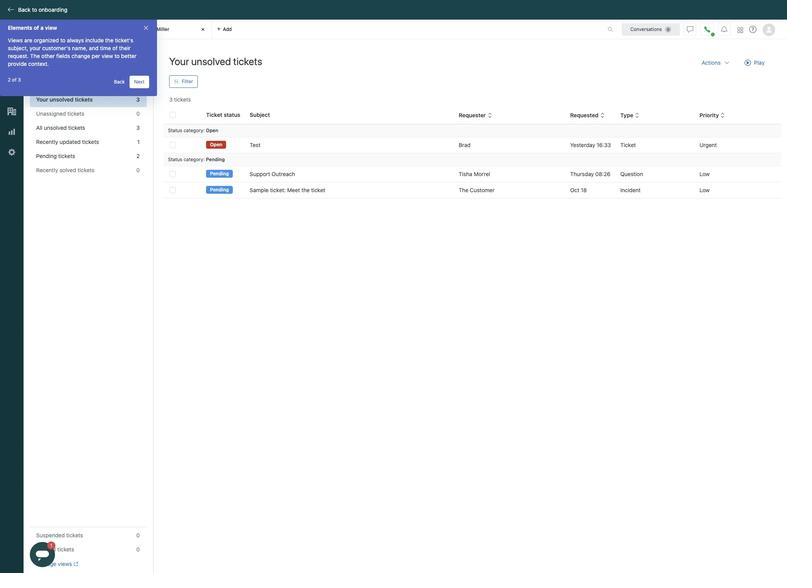 Task type: locate. For each thing, give the bounding box(es) containing it.
meet up always on the left
[[78, 23, 90, 29]]

3 row from the top
[[163, 182, 781, 198]]

2 recently from the top
[[36, 167, 58, 174]]

2 vertical spatial to
[[115, 53, 120, 59]]

sample for sample ticket: meet the ticket
[[250, 187, 269, 194]]

to up elements of a view
[[32, 6, 37, 13]]

ticket: inside 'sample ticket: meet the ticket #1'
[[62, 23, 77, 29]]

close image
[[199, 26, 207, 33]]

1 status from the top
[[168, 128, 182, 133]]

the inside 'sample ticket: meet the ticket #1'
[[91, 23, 99, 29]]

back left next
[[114, 79, 125, 85]]

of
[[34, 24, 39, 31], [112, 45, 118, 51], [12, 77, 17, 83]]

views
[[8, 37, 23, 44], [30, 58, 50, 66]]

0 vertical spatial status
[[168, 128, 182, 133]]

manage views link
[[36, 561, 78, 568]]

2 down 1
[[136, 153, 140, 159]]

the inside row
[[459, 187, 468, 194]]

0 vertical spatial 3
[[18, 77, 21, 83]]

category: up status category: pending
[[184, 128, 205, 133]]

1 horizontal spatial the
[[459, 187, 468, 194]]

unsolved up unassigned tickets
[[50, 96, 73, 103]]

0 vertical spatial to
[[32, 6, 37, 13]]

tisha morrel
[[459, 171, 490, 177]]

close image
[[143, 25, 149, 31]]

1 horizontal spatial 2
[[136, 153, 140, 159]]

get started image
[[7, 45, 17, 55]]

the for sample ticket: meet the ticket #1
[[91, 23, 99, 29]]

status for status category: pending
[[168, 157, 182, 163]]

heading
[[24, 69, 153, 93]]

3
[[18, 77, 21, 83], [136, 96, 140, 103], [136, 124, 140, 131]]

1 vertical spatial of
[[112, 45, 118, 51]]

3 up 1
[[136, 124, 140, 131]]

your up filter button
[[169, 55, 189, 67]]

views for views are organized to always include the ticket's subject, your customer's name, and time of their request. the other fields change per view to better provide context.
[[8, 37, 23, 44]]

your unsolved tickets up unassigned tickets
[[36, 96, 93, 103]]

1 vertical spatial the
[[459, 187, 468, 194]]

of down views icon on the left
[[12, 77, 17, 83]]

include
[[85, 37, 104, 44]]

1 0 from the top
[[136, 110, 140, 117]]

deleted tickets
[[36, 546, 74, 553]]

organizations image
[[7, 106, 17, 117]]

the inside views are organized to always include the ticket's subject, your customer's name, and time of their request. the other fields change per view to better provide context.
[[30, 53, 40, 59]]

unsolved down unassigned
[[44, 124, 67, 131]]

0 vertical spatial 2
[[8, 77, 11, 83]]

0 horizontal spatial your unsolved tickets
[[36, 96, 93, 103]]

ticket's
[[115, 37, 133, 44]]

row up tisha morrel
[[163, 137, 781, 153]]

ticket
[[100, 23, 113, 29], [311, 187, 325, 194]]

status
[[168, 128, 182, 133], [168, 157, 182, 163]]

elements
[[8, 24, 32, 31]]

ticket: inside row
[[270, 187, 286, 194]]

2 horizontal spatial the
[[302, 187, 310, 194]]

conversations button
[[622, 23, 680, 36]]

0 vertical spatial of
[[34, 24, 39, 31]]

1 vertical spatial to
[[60, 37, 65, 44]]

recently down pending tickets
[[36, 167, 58, 174]]

1 horizontal spatial the
[[105, 37, 113, 44]]

1 low from the top
[[700, 171, 710, 177]]

provide
[[8, 60, 27, 67]]

tickets
[[233, 55, 262, 67], [75, 96, 93, 103], [67, 110, 84, 117], [68, 124, 85, 131], [82, 139, 99, 145], [58, 153, 75, 159], [78, 167, 94, 174], [66, 532, 83, 539], [57, 546, 74, 553]]

recently updated tickets
[[36, 139, 99, 145]]

1 horizontal spatial sample
[[250, 187, 269, 194]]

manage views
[[36, 561, 72, 568]]

ticket:
[[62, 23, 77, 29], [270, 187, 286, 194]]

the down "tisha"
[[459, 187, 468, 194]]

open inside row
[[210, 142, 222, 148]]

sample inside row
[[250, 187, 269, 194]]

question
[[620, 171, 643, 177]]

0 vertical spatial your unsolved tickets
[[169, 55, 262, 67]]

views inside views are organized to always include the ticket's subject, your customer's name, and time of their request. the other fields change per view to better provide context.
[[8, 37, 23, 44]]

3 0 from the top
[[136, 532, 140, 539]]

the down your
[[30, 53, 40, 59]]

suspended
[[36, 532, 65, 539]]

0 horizontal spatial the
[[30, 53, 40, 59]]

1 vertical spatial ticket:
[[270, 187, 286, 194]]

elements of a view
[[8, 24, 57, 31]]

2 for 2 of 3 back
[[8, 77, 11, 83]]

back
[[18, 6, 31, 13], [114, 79, 125, 85]]

0 horizontal spatial meet
[[78, 23, 90, 29]]

1 horizontal spatial ticket
[[311, 187, 325, 194]]

2 down views icon on the left
[[8, 77, 11, 83]]

row containing test
[[163, 137, 781, 153]]

ticket inside 'sample ticket: meet the ticket #1'
[[100, 23, 113, 29]]

type
[[620, 112, 633, 119]]

recently down all
[[36, 139, 58, 145]]

status for status category: open
[[168, 128, 182, 133]]

support outreach
[[250, 171, 295, 177]]

view right a
[[45, 24, 57, 31]]

recently for recently solved tickets
[[36, 167, 58, 174]]

18
[[581, 187, 587, 194]]

meet inside 'sample ticket: meet the ticket #1'
[[78, 23, 90, 29]]

meet down outreach on the left top
[[287, 187, 300, 194]]

requester
[[459, 112, 486, 119]]

3 down the next 'button'
[[136, 96, 140, 103]]

pending tickets
[[36, 153, 75, 159]]

morrel
[[474, 171, 490, 177]]

meet inside row
[[287, 187, 300, 194]]

1
[[137, 139, 140, 145]]

0 vertical spatial the
[[30, 53, 40, 59]]

0 horizontal spatial views
[[8, 37, 23, 44]]

0 vertical spatial back
[[18, 6, 31, 13]]

1 vertical spatial the
[[105, 37, 113, 44]]

next button
[[129, 76, 149, 88]]

0 horizontal spatial ticket:
[[62, 23, 77, 29]]

1 vertical spatial recently
[[36, 167, 58, 174]]

view down time at the left
[[102, 53, 113, 59]]

2 status from the top
[[168, 157, 182, 163]]

row containing sample ticket: meet the ticket
[[163, 182, 781, 198]]

3 down provide
[[18, 77, 21, 83]]

sample up #1
[[44, 23, 61, 29]]

0 horizontal spatial back
[[18, 6, 31, 13]]

#1
[[44, 30, 49, 36]]

row up the customer on the top right
[[163, 166, 781, 182]]

filter button
[[169, 75, 198, 88]]

view inside views are organized to always include the ticket's subject, your customer's name, and time of their request. the other fields change per view to better provide context.
[[102, 53, 113, 59]]

0
[[136, 110, 140, 117], [136, 167, 140, 174], [136, 532, 140, 539], [136, 546, 140, 553]]

0 for deleted tickets
[[136, 546, 140, 553]]

the
[[30, 53, 40, 59], [459, 187, 468, 194]]

1 horizontal spatial views
[[30, 58, 50, 66]]

1 vertical spatial open
[[210, 142, 222, 148]]

1 vertical spatial 2
[[136, 153, 140, 159]]

1 vertical spatial unsolved
[[50, 96, 73, 103]]

play
[[754, 59, 765, 66]]

1 vertical spatial views
[[30, 58, 50, 66]]

of right time at the left
[[112, 45, 118, 51]]

view
[[45, 24, 57, 31], [102, 53, 113, 59]]

1 horizontal spatial meet
[[287, 187, 300, 194]]

0 vertical spatial recently
[[36, 139, 58, 145]]

support outreach link
[[250, 170, 295, 178]]

1 horizontal spatial ticket:
[[270, 187, 286, 194]]

admin image
[[7, 147, 17, 157]]

your unsolved tickets
[[169, 55, 262, 67], [36, 96, 93, 103]]

sample ticket: meet the ticket link
[[250, 186, 325, 194]]

your unsolved tickets down close icon
[[169, 55, 262, 67]]

0 vertical spatial view
[[45, 24, 57, 31]]

2 category: from the top
[[184, 157, 205, 163]]

sample inside 'sample ticket: meet the ticket #1'
[[44, 23, 61, 29]]

unsolved
[[191, 55, 231, 67], [50, 96, 73, 103], [44, 124, 67, 131]]

1 vertical spatial category:
[[184, 157, 205, 163]]

of inside the 2 of 3 back
[[12, 77, 17, 83]]

ticket for sample ticket: meet the ticket
[[311, 187, 325, 194]]

and
[[89, 45, 98, 51]]

2 vertical spatial the
[[302, 187, 310, 194]]

2 row from the top
[[163, 166, 781, 182]]

jeremy miller tab
[[118, 20, 212, 39]]

2 low from the top
[[700, 187, 710, 194]]

0 horizontal spatial to
[[32, 6, 37, 13]]

reporting image
[[7, 127, 17, 137]]

2 horizontal spatial of
[[112, 45, 118, 51]]

of for back
[[12, 77, 17, 83]]

0 horizontal spatial ticket
[[100, 23, 113, 29]]

0 vertical spatial sample
[[44, 23, 61, 29]]

your
[[169, 55, 189, 67], [36, 96, 48, 103]]

category: for open
[[184, 128, 205, 133]]

meet for sample ticket: meet the ticket #1
[[78, 23, 90, 29]]

sample ticket: meet the ticket #1
[[44, 23, 113, 36]]

0 horizontal spatial your
[[36, 96, 48, 103]]

status up status category: pending
[[168, 128, 182, 133]]

0 horizontal spatial 2
[[8, 77, 11, 83]]

unsolved up filter on the left of page
[[191, 55, 231, 67]]

ticket: up always on the left
[[62, 23, 77, 29]]

views down your
[[30, 58, 50, 66]]

ticket inside row
[[311, 187, 325, 194]]

0 horizontal spatial sample
[[44, 23, 61, 29]]

0 vertical spatial category:
[[184, 128, 205, 133]]

1 horizontal spatial of
[[34, 24, 39, 31]]

your
[[30, 45, 41, 51]]

1 vertical spatial 3
[[136, 96, 140, 103]]

outreach
[[272, 171, 295, 177]]

views up subject,
[[8, 37, 23, 44]]

2 inside the 2 of 3 back
[[8, 77, 11, 83]]

0 vertical spatial meet
[[78, 23, 90, 29]]

meet
[[78, 23, 90, 29], [287, 187, 300, 194]]

sample
[[44, 23, 61, 29], [250, 187, 269, 194]]

to inside back to onboarding link
[[32, 6, 37, 13]]

name,
[[72, 45, 88, 51]]

oct
[[570, 187, 579, 194]]

1 vertical spatial back
[[114, 79, 125, 85]]

0 horizontal spatial the
[[91, 23, 99, 29]]

to left refresh views pane icon
[[115, 53, 120, 59]]

4 0 from the top
[[136, 546, 140, 553]]

category: down the status category: open
[[184, 157, 205, 163]]

views are organized to always include the ticket's subject, your customer's name, and time of their request. the other fields change per view to better provide context.
[[8, 37, 136, 67]]

1 vertical spatial view
[[102, 53, 113, 59]]

to
[[32, 6, 37, 13], [60, 37, 65, 44], [115, 53, 120, 59]]

0 vertical spatial your
[[169, 55, 189, 67]]

the for sample ticket: meet the ticket
[[302, 187, 310, 194]]

back inside the 2 of 3 back
[[114, 79, 125, 85]]

incident
[[620, 187, 641, 194]]

low
[[700, 171, 710, 177], [700, 187, 710, 194]]

tabs tab list
[[24, 20, 599, 39]]

the
[[91, 23, 99, 29], [105, 37, 113, 44], [302, 187, 310, 194]]

to up the "customer's"
[[60, 37, 65, 44]]

sample down support
[[250, 187, 269, 194]]

1 recently from the top
[[36, 139, 58, 145]]

1 vertical spatial your
[[36, 96, 48, 103]]

row down tisha morrel
[[163, 182, 781, 198]]

0 vertical spatial ticket:
[[62, 23, 77, 29]]

1 vertical spatial status
[[168, 157, 182, 163]]

2 0 from the top
[[136, 167, 140, 174]]

all unsolved tickets
[[36, 124, 85, 131]]

1 horizontal spatial back
[[114, 79, 125, 85]]

row containing support outreach
[[163, 166, 781, 182]]

ticket: for sample ticket: meet the ticket
[[270, 187, 286, 194]]

3 for all unsolved tickets
[[136, 124, 140, 131]]

tab
[[24, 20, 118, 39]]

1 vertical spatial sample
[[250, 187, 269, 194]]

0 vertical spatial ticket
[[100, 23, 113, 29]]

0 vertical spatial open
[[206, 128, 218, 133]]

1 vertical spatial ticket
[[311, 187, 325, 194]]

2 vertical spatial 3
[[136, 124, 140, 131]]

elements of a view dialog
[[0, 16, 157, 96]]

0 horizontal spatial view
[[45, 24, 57, 31]]

0 horizontal spatial of
[[12, 77, 17, 83]]

of left a
[[34, 24, 39, 31]]

0 vertical spatial views
[[8, 37, 23, 44]]

always
[[67, 37, 84, 44]]

1 horizontal spatial view
[[102, 53, 113, 59]]

0 vertical spatial the
[[91, 23, 99, 29]]

ticket: down support outreach link
[[270, 187, 286, 194]]

1 category: from the top
[[184, 128, 205, 133]]

0 vertical spatial low
[[700, 171, 710, 177]]

1 vertical spatial low
[[700, 187, 710, 194]]

row
[[163, 137, 781, 153], [163, 166, 781, 182], [163, 182, 781, 198]]

category: for pending
[[184, 157, 205, 163]]

1 row from the top
[[163, 137, 781, 153]]

status down the status category: open
[[168, 157, 182, 163]]

category:
[[184, 128, 205, 133], [184, 157, 205, 163]]

back up elements
[[18, 6, 31, 13]]

your up unassigned
[[36, 96, 48, 103]]

2 vertical spatial of
[[12, 77, 17, 83]]

1 vertical spatial meet
[[287, 187, 300, 194]]



Task type: vqa. For each thing, say whether or not it's contained in the screenshot.
standard
no



Task type: describe. For each thing, give the bounding box(es) containing it.
request.
[[8, 53, 29, 59]]

get help image
[[749, 26, 756, 33]]

main element
[[0, 20, 24, 574]]

1 horizontal spatial your unsolved tickets
[[169, 55, 262, 67]]

time
[[100, 45, 111, 51]]

2 for 2
[[136, 153, 140, 159]]

0 for unassigned tickets
[[136, 110, 140, 117]]

16:33
[[597, 142, 611, 148]]

(opens in a new tab) image
[[72, 562, 78, 567]]

back button
[[109, 76, 129, 88]]

0 for suspended tickets
[[136, 532, 140, 539]]

meet for sample ticket: meet the ticket
[[287, 187, 300, 194]]

2 horizontal spatial to
[[115, 53, 120, 59]]

support
[[250, 171, 270, 177]]

status category: open
[[168, 128, 218, 133]]

status category: pending
[[168, 157, 225, 163]]

ticket
[[620, 142, 636, 148]]

08:26
[[595, 171, 610, 177]]

0 vertical spatial unsolved
[[191, 55, 231, 67]]

their
[[119, 45, 131, 51]]

customer
[[470, 187, 495, 194]]

subject
[[250, 111, 270, 118]]

test link
[[250, 141, 260, 149]]

better
[[121, 53, 136, 59]]

are
[[24, 37, 32, 44]]

recently for recently updated tickets
[[36, 139, 58, 145]]

priority
[[700, 112, 719, 119]]

all
[[36, 124, 42, 131]]

yesterday
[[570, 142, 595, 148]]

unassigned tickets
[[36, 110, 84, 117]]

views
[[58, 561, 72, 568]]

thursday 08:26
[[570, 171, 610, 177]]

deleted
[[36, 546, 56, 553]]

3 for your unsolved tickets
[[136, 96, 140, 103]]

back to onboarding link
[[0, 6, 71, 13]]

0 for recently solved tickets
[[136, 167, 140, 174]]

tab containing sample ticket: meet the ticket
[[24, 20, 118, 39]]

requested
[[570, 112, 599, 119]]

per
[[92, 53, 100, 59]]

recently solved tickets
[[36, 167, 94, 174]]

tisha
[[459, 171, 472, 177]]

refresh views pane image
[[123, 58, 130, 64]]

low for incident
[[700, 187, 710, 194]]

customer's
[[42, 45, 71, 51]]

next
[[134, 79, 144, 85]]

brad
[[459, 142, 471, 148]]

1 horizontal spatial your
[[169, 55, 189, 67]]

yesterday 16:33
[[570, 142, 611, 148]]

context.
[[28, 60, 49, 67]]

the inside views are organized to always include the ticket's subject, your customer's name, and time of their request. the other fields change per view to better provide context.
[[105, 37, 113, 44]]

type button
[[620, 112, 640, 119]]

priority button
[[700, 112, 725, 119]]

requested button
[[570, 112, 605, 119]]

test
[[250, 142, 260, 148]]

customers image
[[7, 86, 17, 96]]

sample for sample ticket: meet the ticket #1
[[44, 23, 61, 29]]

back to onboarding
[[18, 6, 67, 13]]

oct 18
[[570, 187, 587, 194]]

organized
[[34, 37, 59, 44]]

updated
[[60, 139, 81, 145]]

solved
[[60, 167, 76, 174]]

thursday
[[570, 171, 594, 177]]

suspended tickets
[[36, 532, 83, 539]]

zendesk support image
[[7, 25, 17, 35]]

subject,
[[8, 45, 28, 51]]

low for question
[[700, 171, 710, 177]]

miller
[[156, 26, 169, 32]]

collapse views pane image
[[137, 58, 144, 64]]

2 vertical spatial unsolved
[[44, 124, 67, 131]]

requester button
[[459, 112, 492, 119]]

the customer
[[459, 187, 495, 194]]

ticket for sample ticket: meet the ticket #1
[[100, 23, 113, 29]]

sample ticket: meet the ticket
[[250, 187, 325, 194]]

1 vertical spatial your unsolved tickets
[[36, 96, 93, 103]]

2 of 3 back
[[8, 77, 125, 85]]

urgent
[[700, 142, 717, 148]]

unassigned
[[36, 110, 66, 117]]

filter
[[182, 79, 193, 84]]

manage
[[36, 561, 56, 568]]

1 horizontal spatial to
[[60, 37, 65, 44]]

fields
[[56, 53, 70, 59]]

of for view
[[34, 24, 39, 31]]

conversations
[[630, 26, 662, 32]]

ticket: for sample ticket: meet the ticket #1
[[62, 23, 77, 29]]

play button
[[738, 55, 771, 71]]

a
[[40, 24, 44, 31]]

onboarding
[[39, 6, 67, 13]]

other
[[41, 53, 55, 59]]

zendesk products image
[[738, 27, 743, 33]]

views image
[[7, 66, 17, 76]]

change
[[72, 53, 90, 59]]

jeremy miller
[[138, 26, 169, 32]]

of inside views are organized to always include the ticket's subject, your customer's name, and time of their request. the other fields change per view to better provide context.
[[112, 45, 118, 51]]

jeremy
[[138, 26, 155, 32]]

3 inside the 2 of 3 back
[[18, 77, 21, 83]]

views for views
[[30, 58, 50, 66]]



